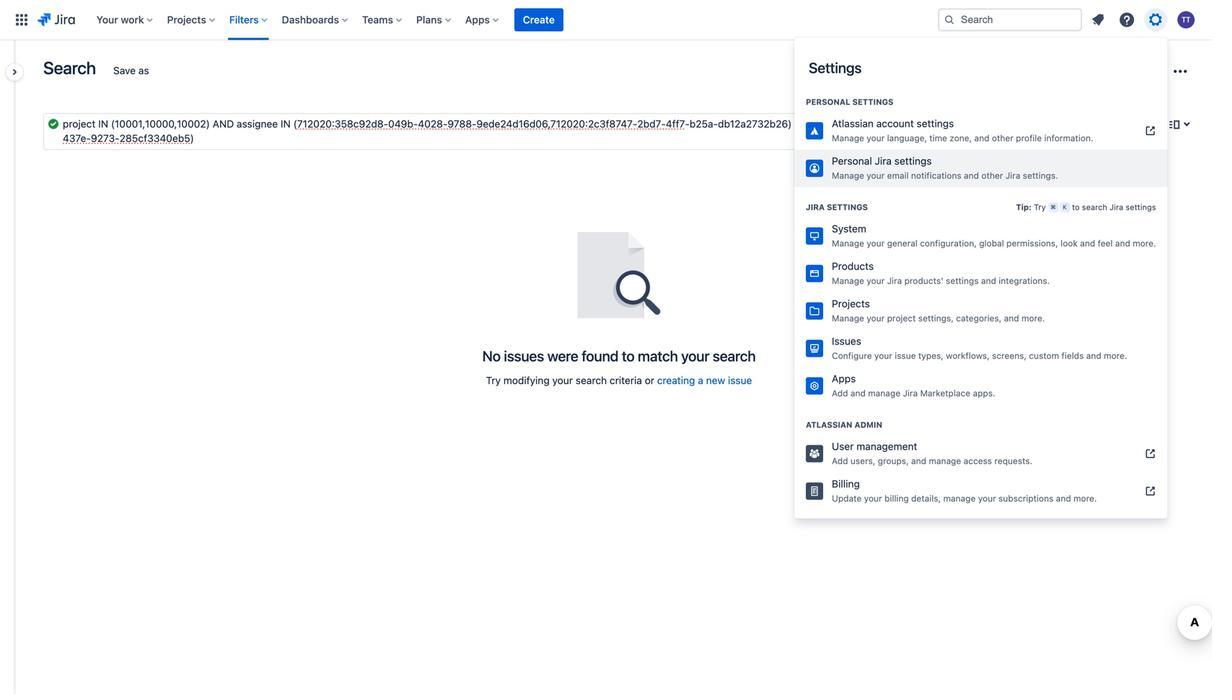 Task type: describe. For each thing, give the bounding box(es) containing it.
your down were
[[552, 375, 573, 387]]

categories,
[[956, 314, 1002, 324]]

search
[[43, 58, 96, 78]]

products manage your jira products' settings and integrations.
[[832, 260, 1050, 286]]

modifying
[[504, 375, 550, 387]]

project
[[887, 314, 916, 324]]

found
[[582, 348, 619, 365]]

workflows,
[[946, 351, 990, 361]]

no issues were found to match your search
[[482, 348, 756, 365]]

configuration,
[[920, 238, 977, 249]]

language,
[[887, 133, 927, 143]]

requests.
[[995, 456, 1033, 467]]

time
[[930, 133, 947, 143]]

jira inside products manage your jira products' settings and integrations.
[[887, 276, 902, 286]]

account
[[876, 118, 914, 130]]

your inside system manage your general configuration, global permissions, look and feel and more.
[[867, 238, 885, 249]]

and inside personal jira settings manage your email notifications and other jira settings.
[[964, 171, 979, 181]]

personal settings heading
[[794, 96, 1168, 108]]

criteria
[[610, 375, 642, 387]]

manage inside personal jira settings manage your email notifications and other jira settings.
[[832, 171, 864, 181]]

global
[[979, 238, 1004, 249]]

settings.
[[1023, 171, 1058, 181]]

personal settings
[[806, 97, 894, 107]]

group containing atlassian account settings
[[794, 82, 1168, 192]]

jira inside apps add and manage jira marketplace apps.
[[903, 389, 918, 399]]

create button
[[514, 8, 563, 31]]

and inside "issues configure your issue types, workflows, screens, custom fields and more."
[[1086, 351, 1102, 361]]

issue inside "issues configure your issue types, workflows, screens, custom fields and more."
[[895, 351, 916, 361]]

your work
[[97, 14, 144, 26]]

marketplace
[[920, 389, 971, 399]]

and inside products manage your jira products' settings and integrations.
[[981, 276, 996, 286]]

save
[[113, 65, 136, 76]]

groups,
[[878, 456, 909, 467]]

settings inside heading
[[853, 97, 894, 107]]

match
[[638, 348, 678, 365]]

settings
[[809, 59, 862, 76]]

zone,
[[950, 133, 972, 143]]

new
[[706, 375, 725, 387]]

settings,
[[918, 314, 954, 324]]

issues
[[832, 336, 861, 347]]

more. inside "issues configure your issue types, workflows, screens, custom fields and more."
[[1104, 351, 1127, 361]]

manage for products
[[832, 276, 864, 286]]

settings inside atlassian account settings manage your language, time zone, and other profile information.
[[917, 118, 954, 130]]

1 horizontal spatial search
[[713, 348, 756, 365]]

profile
[[1016, 133, 1042, 143]]

integrations.
[[999, 276, 1050, 286]]

issues configure your issue types, workflows, screens, custom fields and more.
[[832, 336, 1127, 361]]

subscriptions
[[999, 494, 1054, 504]]

Search field
[[938, 8, 1082, 31]]

no
[[482, 348, 501, 365]]

to inside tip: try command k to search jira settings element
[[1072, 203, 1080, 212]]

products'
[[905, 276, 944, 286]]

and inside user management add users, groups, and manage access requests.
[[911, 456, 927, 467]]

notifications
[[911, 171, 962, 181]]

and inside projects manage your project settings, categories, and more.
[[1004, 314, 1019, 324]]

your profile and settings image
[[1178, 11, 1195, 29]]

tip:
[[1016, 203, 1032, 212]]

details,
[[911, 494, 941, 504]]

manage inside atlassian account settings manage your language, time zone, and other profile information.
[[832, 133, 864, 143]]

personal for jira
[[832, 155, 872, 167]]

try inside tip: try command k to search jira settings element
[[1034, 203, 1046, 212]]

personal for settings
[[806, 97, 850, 107]]

billing
[[885, 494, 909, 504]]

search image
[[944, 14, 955, 26]]

update
[[832, 494, 862, 504]]

settings inside personal jira settings manage your email notifications and other jira settings.
[[895, 155, 932, 167]]

projects manage your project settings, categories, and more.
[[832, 298, 1045, 324]]

filters
[[229, 14, 259, 26]]

permissions,
[[1007, 238, 1058, 249]]

other inside personal jira settings manage your email notifications and other jira settings.
[[982, 171, 1003, 181]]

teams button
[[358, 8, 408, 31]]

billing
[[832, 478, 860, 490]]

manage for system
[[832, 238, 864, 249]]

dashboards button
[[278, 8, 354, 31]]

admin
[[855, 421, 882, 430]]

projects for projects manage your project settings, categories, and more.
[[832, 298, 870, 310]]

filters button
[[225, 8, 273, 31]]

to search jira settings
[[1070, 203, 1156, 212]]

appswitcher icon image
[[13, 11, 30, 29]]

a
[[698, 375, 703, 387]]

issues
[[504, 348, 544, 365]]

fields
[[1062, 351, 1084, 361]]

products
[[832, 260, 874, 272]]

as
[[138, 65, 149, 76]]

access
[[964, 456, 992, 467]]

your
[[97, 14, 118, 26]]

jira settings
[[806, 203, 868, 212]]

management
[[857, 441, 917, 453]]

manage for projects
[[832, 314, 864, 324]]

your work button
[[92, 8, 158, 31]]

billing update your billing details, manage your subscriptions and more.
[[832, 478, 1097, 504]]

users,
[[851, 456, 875, 467]]



Task type: vqa. For each thing, say whether or not it's contained in the screenshot.


Task type: locate. For each thing, give the bounding box(es) containing it.
0 horizontal spatial try
[[486, 375, 501, 387]]

projects inside popup button
[[167, 14, 206, 26]]

system
[[832, 223, 867, 235]]

and up admin
[[851, 389, 866, 399]]

creating
[[657, 375, 695, 387]]

1 vertical spatial try
[[486, 375, 501, 387]]

2 add from the top
[[832, 456, 848, 467]]

and right notifications
[[964, 171, 979, 181]]

1 vertical spatial other
[[982, 171, 1003, 181]]

personal up jira settings
[[832, 155, 872, 167]]

more. inside system manage your general configuration, global permissions, look and feel and more.
[[1133, 238, 1156, 249]]

atlassian
[[832, 118, 874, 130], [806, 421, 853, 430]]

personal inside personal jira settings manage your email notifications and other jira settings.
[[832, 155, 872, 167]]

your inside personal jira settings manage your email notifications and other jira settings.
[[867, 171, 885, 181]]

2 group from the top
[[794, 187, 1168, 410]]

settings group
[[794, 38, 1168, 519]]

other left 'profile'
[[992, 133, 1014, 143]]

atlassian admin
[[806, 421, 882, 430]]

banner containing your work
[[0, 0, 1212, 40]]

2 horizontal spatial search
[[1082, 203, 1107, 212]]

apps down the configure
[[832, 373, 856, 385]]

your
[[867, 133, 885, 143], [867, 171, 885, 181], [867, 238, 885, 249], [867, 276, 885, 286], [867, 314, 885, 324], [681, 348, 710, 365], [875, 351, 893, 361], [552, 375, 573, 387], [864, 494, 882, 504], [978, 494, 996, 504]]

other left settings.
[[982, 171, 1003, 181]]

your left billing
[[864, 494, 882, 504]]

manage down system
[[832, 238, 864, 249]]

apps for apps add and manage jira marketplace apps.
[[832, 373, 856, 385]]

manage right details,
[[943, 494, 976, 504]]

primary element
[[9, 0, 927, 40]]

projects right work
[[167, 14, 206, 26]]

main content
[[14, 40, 1212, 695]]

1 vertical spatial add
[[832, 456, 848, 467]]

manage inside user management add users, groups, and manage access requests.
[[929, 456, 961, 467]]

screens,
[[992, 351, 1027, 361]]

user management add users, groups, and manage access requests.
[[832, 441, 1033, 467]]

manage
[[868, 389, 901, 399], [929, 456, 961, 467], [943, 494, 976, 504]]

to right k
[[1072, 203, 1080, 212]]

sidebar navigation image
[[0, 58, 32, 87]]

plans button
[[412, 8, 457, 31]]

more. right the subscriptions at bottom right
[[1074, 494, 1097, 504]]

more. right fields
[[1104, 351, 1127, 361]]

personal
[[806, 97, 850, 107], [832, 155, 872, 167]]

and inside atlassian account settings manage your language, time zone, and other profile information.
[[974, 133, 990, 143]]

1 horizontal spatial to
[[1072, 203, 1080, 212]]

and
[[974, 133, 990, 143], [964, 171, 979, 181], [1080, 238, 1095, 249], [1115, 238, 1131, 249], [981, 276, 996, 286], [1004, 314, 1019, 324], [1086, 351, 1102, 361], [851, 389, 866, 399], [911, 456, 927, 467], [1056, 494, 1071, 504]]

manage
[[832, 133, 864, 143], [832, 171, 864, 181], [832, 238, 864, 249], [832, 276, 864, 286], [832, 314, 864, 324]]

projects down products
[[832, 298, 870, 310]]

other
[[992, 133, 1014, 143], [982, 171, 1003, 181]]

tip: try command k to search jira settings element
[[1016, 202, 1156, 213]]

add down "user"
[[832, 456, 848, 467]]

search
[[1082, 203, 1107, 212], [713, 348, 756, 365], [576, 375, 607, 387]]

0 vertical spatial search
[[1082, 203, 1107, 212]]

creating a new issue link
[[657, 375, 752, 387]]

1 horizontal spatial apps
[[832, 373, 856, 385]]

search inside settings group
[[1082, 203, 1107, 212]]

apps.
[[973, 389, 995, 399]]

2 vertical spatial manage
[[943, 494, 976, 504]]

teams
[[362, 14, 393, 26]]

and inside billing update your billing details, manage your subscriptions and more.
[[1056, 494, 1071, 504]]

0 vertical spatial try
[[1034, 203, 1046, 212]]

more. inside billing update your billing details, manage your subscriptions and more.
[[1074, 494, 1097, 504]]

0 horizontal spatial issue
[[728, 375, 752, 387]]

3 manage from the top
[[832, 238, 864, 249]]

1 manage from the top
[[832, 133, 864, 143]]

and left integrations.
[[981, 276, 996, 286]]

your inside atlassian account settings manage your language, time zone, and other profile information.
[[867, 133, 885, 143]]

0 vertical spatial issue
[[895, 351, 916, 361]]

work
[[121, 14, 144, 26]]

projects inside projects manage your project settings, categories, and more.
[[832, 298, 870, 310]]

issue left types,
[[895, 351, 916, 361]]

0 horizontal spatial apps
[[465, 14, 490, 26]]

and right fields
[[1086, 351, 1102, 361]]

try modifying your search criteria or creating a new issue
[[486, 375, 752, 387]]

search right k
[[1082, 203, 1107, 212]]

notifications image
[[1090, 11, 1107, 29]]

issue
[[895, 351, 916, 361], [728, 375, 752, 387]]

or
[[645, 375, 654, 387]]

2 manage from the top
[[832, 171, 864, 181]]

dashboards
[[282, 14, 339, 26]]

4 manage from the top
[[832, 276, 864, 286]]

apps button
[[461, 8, 504, 31]]

and right zone, on the right top of page
[[974, 133, 990, 143]]

your right the configure
[[875, 351, 893, 361]]

and inside apps add and manage jira marketplace apps.
[[851, 389, 866, 399]]

settings
[[853, 97, 894, 107], [917, 118, 954, 130], [895, 155, 932, 167], [827, 203, 868, 212], [1126, 203, 1156, 212], [946, 276, 979, 286]]

tip: try
[[1016, 203, 1048, 212]]

atlassian for admin
[[806, 421, 853, 430]]

manage up issues at right
[[832, 314, 864, 324]]

1 horizontal spatial issue
[[895, 351, 916, 361]]

your down access
[[978, 494, 996, 504]]

look
[[1061, 238, 1078, 249]]

and right 'feel'
[[1115, 238, 1131, 249]]

apps inside apps add and manage jira marketplace apps.
[[832, 373, 856, 385]]

atlassian for account
[[832, 118, 874, 130]]

group containing system
[[794, 187, 1168, 410]]

1 vertical spatial manage
[[929, 456, 961, 467]]

1 vertical spatial projects
[[832, 298, 870, 310]]

configure
[[832, 351, 872, 361]]

0 horizontal spatial search
[[576, 375, 607, 387]]

help image
[[1118, 11, 1136, 29]]

atlassian account settings manage your language, time zone, and other profile information.
[[832, 118, 1093, 143]]

create
[[523, 14, 555, 26]]

your left project
[[867, 314, 885, 324]]

manage inside billing update your billing details, manage your subscriptions and more.
[[943, 494, 976, 504]]

0 vertical spatial to
[[1072, 203, 1080, 212]]

save as button
[[106, 59, 156, 82]]

try down 'no'
[[486, 375, 501, 387]]

0 vertical spatial projects
[[167, 14, 206, 26]]

your down account
[[867, 133, 885, 143]]

email
[[887, 171, 909, 181]]

search down the found
[[576, 375, 607, 387]]

personal jira settings manage your email notifications and other jira settings.
[[832, 155, 1058, 181]]

manage up admin
[[868, 389, 901, 399]]

0 vertical spatial atlassian
[[832, 118, 874, 130]]

try
[[1034, 203, 1046, 212], [486, 375, 501, 387]]

user
[[832, 441, 854, 453]]

your inside "issues configure your issue types, workflows, screens, custom fields and more."
[[875, 351, 893, 361]]

system manage your general configuration, global permissions, look and feel and more.
[[832, 223, 1156, 249]]

your inside projects manage your project settings, categories, and more.
[[867, 314, 885, 324]]

settings image
[[1147, 11, 1165, 29]]

projects for projects
[[167, 14, 206, 26]]

apps right plans popup button
[[465, 14, 490, 26]]

k
[[1063, 204, 1067, 211]]

atlassian inside atlassian account settings manage your language, time zone, and other profile information.
[[832, 118, 874, 130]]

1 vertical spatial search
[[713, 348, 756, 365]]

personal inside heading
[[806, 97, 850, 107]]

and left 'feel'
[[1080, 238, 1095, 249]]

settings inside products manage your jira products' settings and integrations.
[[946, 276, 979, 286]]

your left the email
[[867, 171, 885, 181]]

1 vertical spatial apps
[[832, 373, 856, 385]]

0 vertical spatial manage
[[868, 389, 901, 399]]

more. right 'feel'
[[1133, 238, 1156, 249]]

add inside user management add users, groups, and manage access requests.
[[832, 456, 848, 467]]

manage down "personal settings"
[[832, 133, 864, 143]]

custom
[[1029, 351, 1059, 361]]

3 group from the top
[[794, 405, 1168, 515]]

5 manage from the top
[[832, 314, 864, 324]]

1 vertical spatial issue
[[728, 375, 752, 387]]

information.
[[1045, 133, 1093, 143]]

group
[[794, 82, 1168, 192], [794, 187, 1168, 410], [794, 405, 1168, 515]]

manage inside system manage your general configuration, global permissions, look and feel and more.
[[832, 238, 864, 249]]

apps add and manage jira marketplace apps.
[[832, 373, 995, 399]]

search up new
[[713, 348, 756, 365]]

manage up jira settings
[[832, 171, 864, 181]]

add inside apps add and manage jira marketplace apps.
[[832, 389, 848, 399]]

add
[[832, 389, 848, 399], [832, 456, 848, 467]]

more. inside projects manage your project settings, categories, and more.
[[1022, 314, 1045, 324]]

more actions image
[[1174, 63, 1187, 80]]

to up criteria
[[622, 348, 635, 365]]

manage down products
[[832, 276, 864, 286]]

0 vertical spatial apps
[[465, 14, 490, 26]]

1 add from the top
[[832, 389, 848, 399]]

atlassian down "personal settings"
[[832, 118, 874, 130]]

to
[[1072, 203, 1080, 212], [622, 348, 635, 365]]

plans
[[416, 14, 442, 26]]

save as
[[113, 65, 149, 76]]

and right the subscriptions at bottom right
[[1056, 494, 1071, 504]]

banner
[[0, 0, 1212, 40]]

jira
[[875, 155, 892, 167], [1006, 171, 1021, 181], [806, 203, 825, 212], [1110, 203, 1124, 212], [887, 276, 902, 286], [903, 389, 918, 399]]

0 vertical spatial personal
[[806, 97, 850, 107]]

1 group from the top
[[794, 82, 1168, 192]]

your down products
[[867, 276, 885, 286]]

atlassian up "user"
[[806, 421, 853, 430]]

your up "a"
[[681, 348, 710, 365]]

projects button
[[163, 8, 221, 31]]

1 vertical spatial personal
[[832, 155, 872, 167]]

1 vertical spatial to
[[622, 348, 635, 365]]

manage inside projects manage your project settings, categories, and more.
[[832, 314, 864, 324]]

manage left access
[[929, 456, 961, 467]]

general
[[887, 238, 918, 249]]

1 horizontal spatial try
[[1034, 203, 1046, 212]]

apps inside dropdown button
[[465, 14, 490, 26]]

None text field
[[43, 113, 1009, 150]]

your inside products manage your jira products' settings and integrations.
[[867, 276, 885, 286]]

⌘
[[1051, 203, 1056, 212]]

2 vertical spatial search
[[576, 375, 607, 387]]

feel
[[1098, 238, 1113, 249]]

more.
[[1133, 238, 1156, 249], [1022, 314, 1045, 324], [1104, 351, 1127, 361], [1074, 494, 1097, 504]]

1 horizontal spatial projects
[[832, 298, 870, 310]]

try left ⌘
[[1034, 203, 1046, 212]]

0 vertical spatial other
[[992, 133, 1014, 143]]

jira image
[[38, 11, 75, 29], [38, 11, 75, 29]]

and right categories,
[[1004, 314, 1019, 324]]

personal down settings
[[806, 97, 850, 107]]

add up atlassian admin
[[832, 389, 848, 399]]

types,
[[918, 351, 944, 361]]

your left general
[[867, 238, 885, 249]]

manage inside products manage your jira products' settings and integrations.
[[832, 276, 864, 286]]

were
[[547, 348, 578, 365]]

more. down integrations.
[[1022, 314, 1045, 324]]

other inside atlassian account settings manage your language, time zone, and other profile information.
[[992, 133, 1014, 143]]

0 vertical spatial add
[[832, 389, 848, 399]]

0 horizontal spatial to
[[622, 348, 635, 365]]

group containing user management
[[794, 405, 1168, 515]]

apps for apps
[[465, 14, 490, 26]]

issue right new
[[728, 375, 752, 387]]

and right groups,
[[911, 456, 927, 467]]

manage inside apps add and manage jira marketplace apps.
[[868, 389, 901, 399]]

0 horizontal spatial projects
[[167, 14, 206, 26]]

1 vertical spatial atlassian
[[806, 421, 853, 430]]



